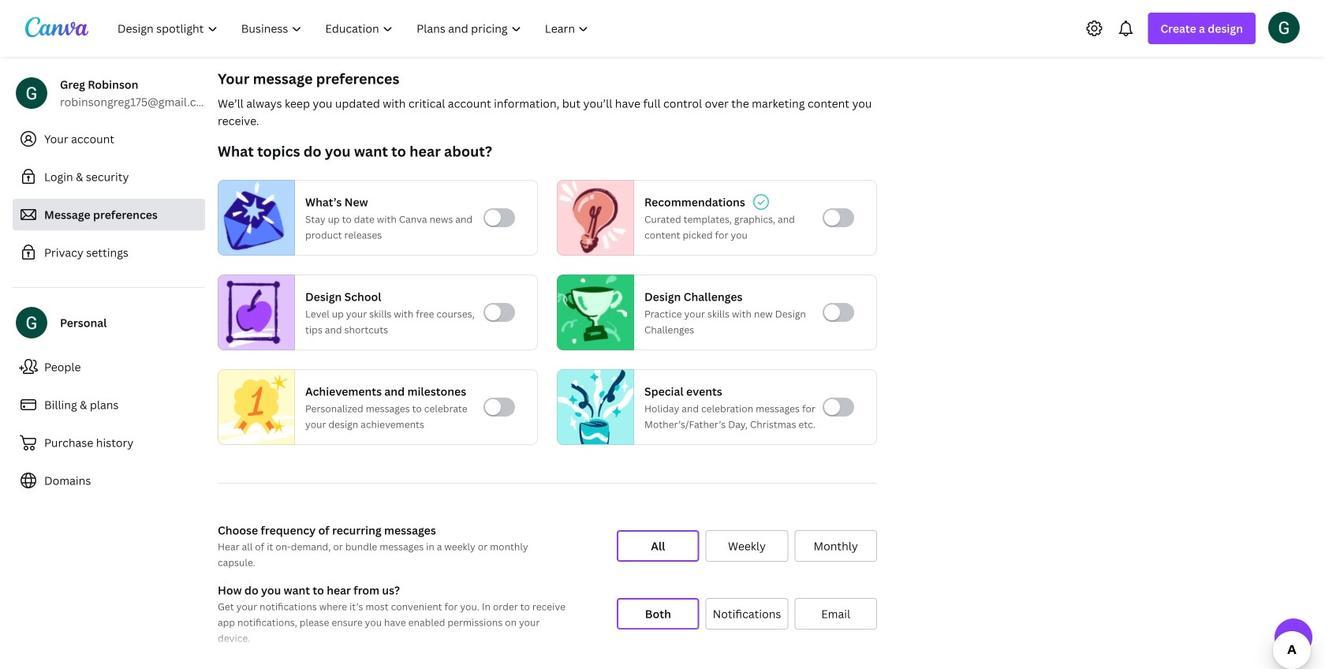 Task type: vqa. For each thing, say whether or not it's contained in the screenshot.
button
yes



Task type: locate. For each thing, give the bounding box(es) containing it.
topic image
[[219, 180, 288, 256], [558, 180, 627, 256], [219, 275, 288, 350], [558, 275, 627, 350], [219, 366, 294, 448], [558, 366, 634, 448]]

None button
[[617, 530, 700, 562], [706, 530, 789, 562], [795, 530, 877, 562], [617, 598, 700, 630], [706, 598, 789, 630], [795, 598, 877, 630], [617, 530, 700, 562], [706, 530, 789, 562], [795, 530, 877, 562], [617, 598, 700, 630], [706, 598, 789, 630], [795, 598, 877, 630]]



Task type: describe. For each thing, give the bounding box(es) containing it.
greg robinson image
[[1269, 12, 1300, 43]]

top level navigation element
[[107, 13, 602, 44]]



